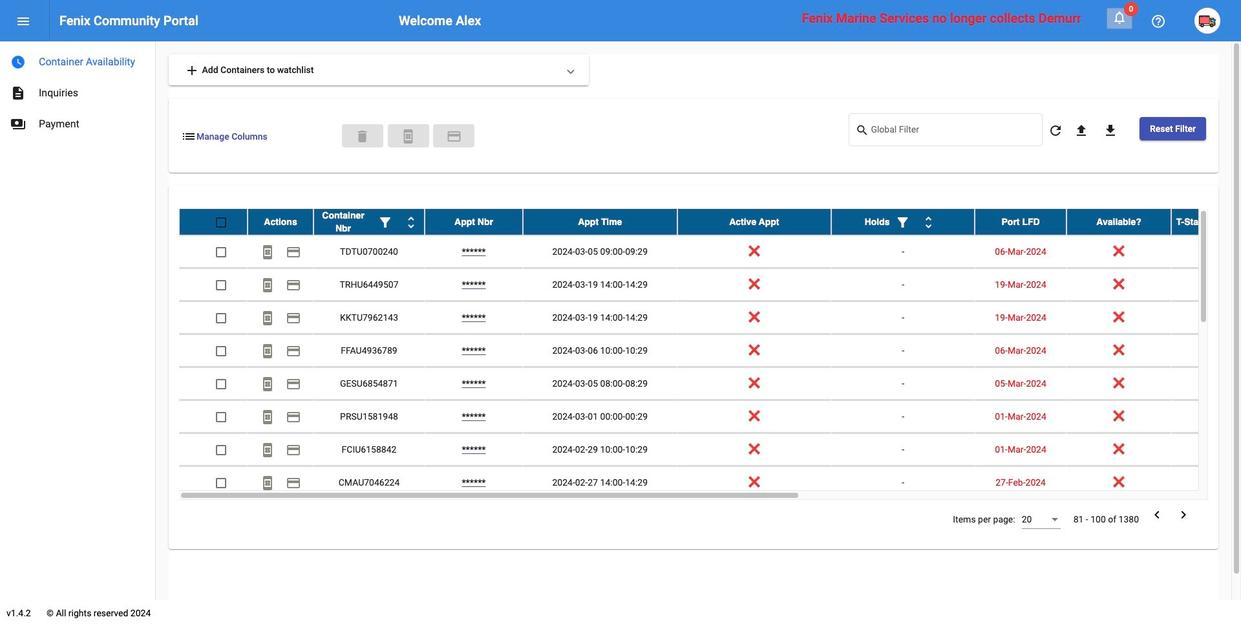 Task type: describe. For each thing, give the bounding box(es) containing it.
5 column header from the left
[[677, 209, 832, 235]]

8 column header from the left
[[1067, 209, 1172, 235]]

cell for ninth row from the top of the page
[[1172, 466, 1242, 499]]

2 column header from the left
[[314, 209, 425, 235]]

cell for fifth row from the top of the page
[[1172, 334, 1242, 367]]

4 column header from the left
[[523, 209, 677, 235]]

cell for second row from the top
[[1172, 235, 1242, 268]]

cell for eighth row
[[1172, 433, 1242, 466]]

6 column header from the left
[[832, 209, 975, 235]]

7 row from the top
[[179, 400, 1242, 433]]

cell for 3rd row from the bottom
[[1172, 400, 1242, 433]]

3 row from the top
[[179, 268, 1242, 301]]

9 column header from the left
[[1172, 209, 1242, 235]]

5 row from the top
[[179, 334, 1242, 367]]

2 row from the top
[[179, 235, 1242, 268]]

1 column header from the left
[[248, 209, 314, 235]]



Task type: locate. For each thing, give the bounding box(es) containing it.
column header
[[248, 209, 314, 235], [314, 209, 425, 235], [425, 209, 523, 235], [523, 209, 677, 235], [677, 209, 832, 235], [832, 209, 975, 235], [975, 209, 1067, 235], [1067, 209, 1172, 235], [1172, 209, 1242, 235]]

3 cell from the top
[[1172, 301, 1242, 334]]

3 column header from the left
[[425, 209, 523, 235]]

8 cell from the top
[[1172, 466, 1242, 499]]

6 row from the top
[[179, 367, 1242, 400]]

cell for 7th row from the bottom of the page
[[1172, 268, 1242, 301]]

navigation
[[0, 41, 155, 140]]

grid
[[179, 209, 1242, 500]]

4 cell from the top
[[1172, 334, 1242, 367]]

5 cell from the top
[[1172, 367, 1242, 400]]

2 cell from the top
[[1172, 268, 1242, 301]]

Global Watchlist Filter field
[[871, 127, 1036, 137]]

no color image
[[16, 14, 31, 29], [184, 63, 200, 78], [10, 85, 26, 101], [10, 116, 26, 132], [1048, 123, 1064, 139], [1103, 123, 1119, 139], [181, 129, 197, 144], [401, 129, 416, 144], [895, 215, 911, 230], [921, 215, 937, 230], [286, 245, 301, 260], [260, 344, 276, 359], [286, 344, 301, 359], [260, 377, 276, 392], [286, 377, 301, 392], [260, 410, 276, 425], [286, 410, 301, 425], [260, 443, 276, 458], [286, 476, 301, 491]]

no color image
[[1112, 10, 1128, 25], [1151, 14, 1167, 29], [10, 54, 26, 70], [856, 123, 871, 138], [1074, 123, 1090, 139], [447, 129, 462, 144], [378, 215, 393, 230], [404, 215, 419, 230], [260, 245, 276, 260], [260, 278, 276, 293], [286, 278, 301, 293], [260, 311, 276, 326], [286, 311, 301, 326], [286, 443, 301, 458], [260, 476, 276, 491], [1150, 507, 1165, 523], [1176, 507, 1192, 523]]

1 row from the top
[[179, 209, 1242, 235]]

1 cell from the top
[[1172, 235, 1242, 268]]

cell for sixth row
[[1172, 367, 1242, 400]]

9 row from the top
[[179, 466, 1242, 499]]

row
[[179, 209, 1242, 235], [179, 235, 1242, 268], [179, 268, 1242, 301], [179, 301, 1242, 334], [179, 334, 1242, 367], [179, 367, 1242, 400], [179, 400, 1242, 433], [179, 433, 1242, 466], [179, 466, 1242, 499]]

cell
[[1172, 235, 1242, 268], [1172, 268, 1242, 301], [1172, 301, 1242, 334], [1172, 334, 1242, 367], [1172, 367, 1242, 400], [1172, 400, 1242, 433], [1172, 433, 1242, 466], [1172, 466, 1242, 499]]

delete image
[[355, 129, 370, 144]]

4 row from the top
[[179, 301, 1242, 334]]

6 cell from the top
[[1172, 400, 1242, 433]]

7 cell from the top
[[1172, 433, 1242, 466]]

cell for fourth row from the top of the page
[[1172, 301, 1242, 334]]

8 row from the top
[[179, 433, 1242, 466]]

7 column header from the left
[[975, 209, 1067, 235]]



